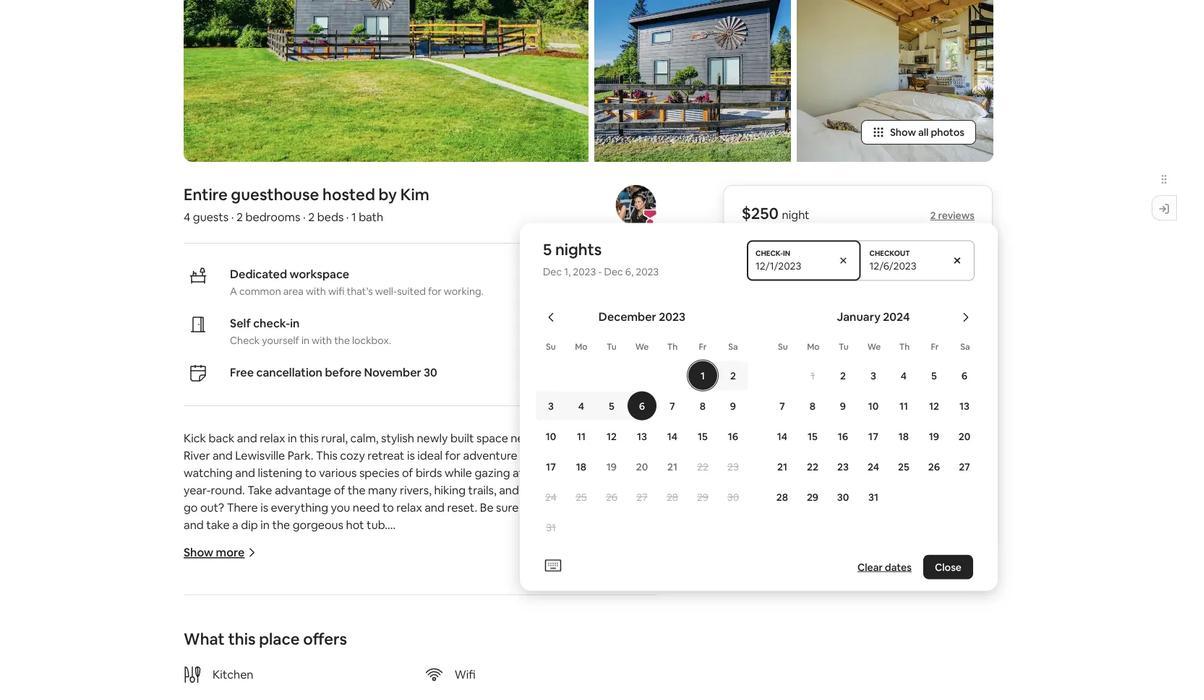 Task type: locate. For each thing, give the bounding box(es) containing it.
1 2 button from the left
[[718, 362, 749, 391]]

2 1 button from the left
[[798, 362, 828, 391]]

12 button up views
[[597, 422, 627, 451]]

1 horizontal spatial 23
[[838, 461, 849, 474]]

3 button up east
[[536, 392, 567, 421]]

from
[[625, 570, 651, 585], [243, 605, 269, 620]]

1 vertical spatial 20
[[637, 461, 648, 474]]

26 button down views
[[597, 483, 627, 512]]

fee up service
[[791, 436, 809, 451]]

15 button left cleaning
[[688, 422, 718, 451]]

0 vertical spatial 18 button
[[889, 422, 920, 451]]

entire guesthouse hosted by kim 4 guests · 2 bedrooms · 2 beds · 1 bath
[[184, 184, 430, 224]]

1 vertical spatial 26
[[606, 491, 618, 504]]

0 horizontal spatial park.
[[184, 622, 210, 637]]

main
[[493, 570, 519, 585], [204, 587, 230, 602]]

27 right want
[[637, 491, 648, 504]]

area
[[283, 285, 304, 298], [314, 587, 337, 602]]

guesthouse,
[[335, 657, 400, 672]]

feels inside nothing feels tiny about this guesthouse, carefully designed with tongue and groove wood ceilings, large glass door, and windows to maximize lighting and the views. desir
[[229, 657, 254, 672]]

2 21 button from the left
[[768, 453, 798, 482]]

0 vertical spatial 24 button
[[859, 453, 889, 482]]

2 28 button from the left
[[768, 483, 798, 512]]

1 21 from the left
[[668, 461, 678, 474]]

ceilings,
[[217, 674, 259, 689]]

and down guesthouse,
[[350, 674, 370, 689]]

0 vertical spatial retreat
[[368, 448, 405, 463]]

22 down "cleaning fee"
[[808, 461, 819, 474]]

clear dates
[[858, 561, 912, 574]]

from down residence),
[[243, 605, 269, 620]]

17 down charged
[[869, 430, 879, 443]]

1 vertical spatial main
[[204, 587, 230, 602]]

31 for topmost 31 button
[[869, 491, 879, 504]]

1 vertical spatial park.
[[184, 622, 210, 637]]

relax down rivers,
[[397, 500, 422, 515]]

2 28 from the left
[[777, 491, 789, 504]]

the up shopping,
[[294, 587, 312, 602]]

more
[[216, 546, 245, 561]]

1 horizontal spatial park.
[[288, 448, 314, 463]]

retreat,
[[550, 587, 590, 602]]

2 22 button from the left
[[798, 453, 828, 482]]

0 horizontal spatial 14
[[668, 430, 678, 443]]

1 horizontal spatial 11 button
[[889, 392, 920, 421]]

12 right the "fork"
[[607, 430, 617, 443]]

we
[[636, 341, 649, 353], [868, 341, 882, 353]]

1 14 from the left
[[668, 430, 678, 443]]

peaceful
[[368, 587, 415, 602]]

2 horizontal spatial 4
[[901, 370, 907, 383]]

0 vertical spatial 20 button
[[950, 422, 980, 451]]

23 button
[[718, 453, 749, 482], [828, 453, 859, 482]]

19 up want
[[607, 461, 617, 474]]

15 for 1st 15 button from right
[[808, 430, 818, 443]]

6 button up $1,250
[[950, 362, 980, 391]]

1 horizontal spatial 16 button
[[828, 422, 859, 451]]

want
[[603, 483, 630, 498]]

0 horizontal spatial sa
[[729, 341, 739, 353]]

1 th from the left
[[668, 341, 678, 353]]

the up peaceful
[[386, 570, 404, 585]]

21 down "cleaning fee"
[[778, 461, 788, 474]]

2 8 button from the left
[[798, 392, 828, 421]]

rivers,
[[400, 483, 432, 498]]

8 button left 'x'
[[688, 392, 718, 421]]

and down back
[[213, 448, 233, 463]]

area inside although the guesthouse is located in the backyard of the main residence (100 feet from the main residence), the area feels peaceful and secluded. it's a quiet retreat, yet it's only 10 minutes from shopping, restaurants, the lewisville river, and the lewisville regional park.
[[314, 587, 337, 602]]

1 29 button from the left
[[688, 483, 718, 512]]

2 · from the left
[[303, 210, 306, 224]]

relax up the "listening"
[[260, 431, 285, 446]]

20
[[959, 430, 971, 443], [637, 461, 648, 474]]

feels down located
[[340, 587, 365, 602]]

5 button up $1,250
[[920, 362, 950, 391]]

0 horizontal spatial 20 button
[[627, 453, 658, 482]]

of up you in the bottom of the page
[[334, 483, 345, 498]]

views.
[[574, 674, 607, 689]]

2 8 from the left
[[810, 400, 816, 413]]

common
[[239, 285, 281, 298]]

for right suited
[[428, 285, 442, 298]]

1 horizontal spatial fr
[[932, 341, 940, 353]]

16 left cleaning
[[728, 430, 739, 443]]

feet
[[601, 570, 623, 585]]

carefully
[[403, 657, 448, 672]]

lewisville up the "listening"
[[235, 448, 285, 463]]

relax
[[260, 431, 285, 446], [397, 500, 422, 515]]

residence
[[521, 570, 573, 585]]

show all photos button
[[862, 120, 977, 145]]

13 button up views
[[627, 422, 658, 451]]

park. down minutes on the bottom of the page
[[184, 622, 210, 637]]

dedicated workspace a common area with wifi that's well-suited for working.
[[230, 267, 484, 298]]

10 left minutes on the bottom of the page
[[184, 605, 196, 620]]

16 button down be at bottom
[[828, 422, 859, 451]]

fork
[[583, 431, 606, 446]]

wow hidden meadows retreat - private hot tub image 5 image
[[797, 0, 994, 162]]

0 vertical spatial show
[[891, 126, 917, 139]]

0 horizontal spatial nights
[[556, 240, 602, 260]]

12 button right charged
[[920, 392, 950, 421]]

lewisville inside kick back and relax in this rural, calm, stylish newly built space near the east fork lewis river and lewisville park. this cozy retreat is ideal for adventure and leisure seekers. enjoy watching and listening to various species of birds while gazing at the vast treetop views year-round. take advantage of the many rivers, hiking trails, and wineries. don't want to go out? there is everything you need to relax and reset. be sure to retreat to the patio and take a dip in the gorgeous hot tub.
[[235, 448, 285, 463]]

a
[[230, 285, 237, 298]]

1 horizontal spatial 26 button
[[920, 453, 950, 482]]

$250 for $250 x 5 nights
[[742, 410, 769, 425]]

show inside show all photos button
[[891, 126, 917, 139]]

0 vertical spatial 6
[[962, 370, 968, 383]]

of up 'secluded.'
[[458, 570, 470, 585]]

1 mo from the left
[[575, 341, 588, 353]]

a left dip
[[232, 518, 239, 533]]

0 horizontal spatial 30 button
[[718, 483, 749, 512]]

19 button left the $99
[[920, 422, 950, 451]]

8 left 'x'
[[700, 400, 706, 413]]

0 vertical spatial 25
[[899, 461, 910, 474]]

2 button
[[718, 362, 749, 391], [828, 362, 859, 391]]

1 horizontal spatial dec
[[605, 265, 623, 278]]

5
[[543, 240, 552, 260], [932, 370, 938, 383], [609, 400, 615, 413], [780, 410, 786, 425]]

self check-in check yourself in with the lockbox.
[[230, 316, 392, 347]]

sa
[[729, 341, 739, 353], [961, 341, 971, 353]]

30 button down "airbnb"
[[718, 483, 749, 512]]

from up "only"
[[625, 570, 651, 585]]

to down don't
[[575, 500, 587, 515]]

1 vertical spatial 19 button
[[597, 453, 627, 482]]

0 vertical spatial 13 button
[[950, 392, 980, 421]]

calendar application
[[520, 294, 1178, 555]]

1 horizontal spatial 7
[[780, 400, 786, 413]]

the down don't
[[589, 500, 607, 515]]

0 horizontal spatial 14 button
[[658, 422, 688, 451]]

2 horizontal spatial is
[[407, 448, 415, 463]]

1 16 from the left
[[728, 430, 739, 443]]

14 button
[[658, 422, 688, 451], [768, 422, 798, 451]]

31
[[869, 491, 879, 504], [546, 521, 556, 534]]

21 for first 21 button from left
[[668, 461, 678, 474]]

0 horizontal spatial th
[[668, 341, 678, 353]]

28 right "patio"
[[667, 491, 679, 504]]

0 horizontal spatial 21 button
[[658, 453, 688, 482]]

19 button up want
[[597, 453, 627, 482]]

is
[[407, 448, 415, 463], [261, 500, 268, 515], [321, 570, 329, 585]]

2 vertical spatial is
[[321, 570, 329, 585]]

2
[[931, 209, 937, 222], [237, 210, 243, 224], [308, 210, 315, 224], [731, 370, 737, 383], [841, 370, 847, 383]]

2 mo from the left
[[808, 341, 820, 353]]

2 7 from the left
[[780, 400, 786, 413]]

hiking
[[434, 483, 466, 498]]

1 horizontal spatial 9 button
[[828, 392, 859, 421]]

1 vertical spatial retreat
[[536, 500, 573, 515]]

2 2 button from the left
[[828, 362, 859, 391]]

maximize
[[436, 674, 486, 689]]

2 15 from the left
[[808, 430, 818, 443]]

28 button down airbnb service fee
[[768, 483, 798, 512]]

2 23 from the left
[[838, 461, 849, 474]]

0 horizontal spatial 24 button
[[536, 483, 567, 512]]

1 sa from the left
[[729, 341, 739, 353]]

2 14 button from the left
[[768, 422, 798, 451]]

2 $250 from the top
[[742, 410, 769, 425]]

check
[[230, 334, 260, 347]]

17 up wineries.
[[546, 461, 556, 474]]

yet left it's
[[592, 587, 610, 602]]

1 16 button from the left
[[718, 422, 749, 451]]

about
[[279, 657, 311, 672]]

0 horizontal spatial for
[[428, 285, 442, 298]]

12/1/2023
[[751, 260, 797, 273]]

0 horizontal spatial 8
[[700, 400, 706, 413]]

close button
[[924, 555, 974, 580]]

guesthouse up residence),
[[256, 570, 319, 585]]

1 7 button from the left
[[658, 392, 688, 421]]

designed
[[451, 657, 500, 672]]

23 button down cleaning
[[718, 453, 749, 482]]

18 down charged
[[899, 430, 910, 443]]

2 22 from the left
[[808, 461, 819, 474]]

0 horizontal spatial mo
[[575, 341, 588, 353]]

with inside dedicated workspace a common area with wifi that's well-suited for working.
[[306, 285, 326, 298]]

1 horizontal spatial from
[[625, 570, 651, 585]]

area down workspace
[[283, 285, 304, 298]]

show up although
[[184, 546, 214, 561]]

quiet
[[520, 587, 547, 602]]

reset.
[[448, 500, 478, 515]]

2 reviews button
[[931, 209, 975, 222]]

1 15 from the left
[[698, 430, 708, 443]]

0 horizontal spatial 8 button
[[688, 392, 718, 421]]

· right "guests"
[[231, 210, 234, 224]]

1 horizontal spatial 27 button
[[950, 453, 980, 482]]

1 vertical spatial 25
[[576, 491, 587, 504]]

1
[[352, 210, 356, 224], [701, 370, 705, 383], [811, 370, 815, 383]]

1 1 button from the left
[[688, 362, 718, 391]]

2 21 from the left
[[778, 461, 788, 474]]

1 inside entire guesthouse hosted by kim 4 guests · 2 bedrooms · 2 beds · 1 bath
[[352, 210, 356, 224]]

2 tu from the left
[[839, 341, 849, 353]]

1 22 from the left
[[698, 461, 709, 474]]

1 28 from the left
[[667, 491, 679, 504]]

9 down won't
[[841, 400, 847, 413]]

to
[[305, 466, 317, 481], [632, 483, 644, 498], [383, 500, 394, 515], [522, 500, 533, 515], [575, 500, 587, 515], [422, 674, 433, 689]]

1 horizontal spatial su
[[779, 341, 789, 353]]

18 up don't
[[577, 461, 587, 474]]

for up while
[[445, 448, 461, 463]]

1 9 button from the left
[[718, 392, 749, 421]]

0 vertical spatial guesthouse
[[231, 184, 319, 205]]

4 up east
[[579, 400, 585, 413]]

to down views
[[632, 483, 644, 498]]

2 9 from the left
[[841, 400, 847, 413]]

dec left "1,"
[[543, 265, 562, 278]]

beds
[[317, 210, 344, 224]]

2 23 button from the left
[[828, 453, 859, 482]]

2 29 button from the left
[[798, 483, 828, 512]]

0 vertical spatial park.
[[288, 448, 314, 463]]

1 vertical spatial relax
[[397, 500, 422, 515]]

regional
[[592, 605, 637, 620]]

0 vertical spatial 12 button
[[920, 392, 950, 421]]

6 up $1,250
[[962, 370, 968, 383]]

6 button up lewis
[[627, 392, 658, 421]]

0 vertical spatial 4 button
[[889, 362, 920, 391]]

9
[[731, 400, 737, 413], [841, 400, 847, 413]]

2 dec from the left
[[605, 265, 623, 278]]

1 tu from the left
[[607, 341, 617, 353]]

10 down charged
[[869, 400, 879, 413]]

near
[[511, 431, 535, 446]]

0 vertical spatial 31 button
[[859, 483, 889, 512]]

0 vertical spatial with
[[306, 285, 326, 298]]

10 left east
[[546, 430, 557, 443]]

0 horizontal spatial lewisville
[[235, 448, 285, 463]]

1 horizontal spatial 8
[[810, 400, 816, 413]]

6,
[[626, 265, 634, 278]]

of
[[402, 466, 413, 481], [334, 483, 345, 498], [458, 570, 470, 585]]

0 horizontal spatial 1 button
[[688, 362, 718, 391]]

0 horizontal spatial 31
[[546, 521, 556, 534]]

1 29 from the left
[[698, 491, 709, 504]]

13 up enjoy
[[637, 430, 648, 443]]

report this listing
[[828, 562, 912, 575]]

lewisville
[[235, 448, 285, 463], [413, 605, 463, 620], [539, 605, 589, 620]]

wifi
[[328, 285, 345, 298]]

1 horizontal spatial 4
[[579, 400, 585, 413]]

2 16 from the left
[[838, 430, 849, 443]]

in up peaceful
[[375, 570, 384, 585]]

with down workspace
[[306, 285, 326, 298]]

round.
[[211, 483, 245, 498]]

1 horizontal spatial ·
[[303, 210, 306, 224]]

1 horizontal spatial is
[[321, 570, 329, 585]]

x
[[771, 410, 777, 425]]

2 th from the left
[[900, 341, 910, 353]]

airbnb service fee
[[742, 462, 839, 477]]

0 horizontal spatial 10
[[184, 605, 196, 620]]

21 button right enjoy
[[658, 453, 688, 482]]

31 button
[[859, 483, 889, 512], [536, 514, 567, 542]]

7 button
[[658, 392, 688, 421], [768, 392, 798, 421]]

1 vertical spatial 24 button
[[536, 483, 567, 512]]

2 vertical spatial 4
[[579, 400, 585, 413]]

0 vertical spatial $250
[[742, 203, 779, 224]]

25 button down the treetop
[[567, 483, 597, 512]]

0 horizontal spatial 11
[[577, 430, 586, 443]]

fee right service
[[821, 462, 839, 477]]

advantage
[[275, 483, 332, 498]]

what
[[184, 630, 225, 650]]

5 nights dec 1, 2023 - dec 6, 2023
[[543, 240, 659, 278]]

$250
[[742, 203, 779, 224], [742, 410, 769, 425]]

11 for left 11 button
[[577, 430, 586, 443]]

vast
[[547, 466, 569, 481]]

1 $250 from the top
[[742, 203, 779, 224]]

31 button down wineries.
[[536, 514, 567, 542]]

27 down the $99
[[960, 461, 971, 474]]

31 button up clear
[[859, 483, 889, 512]]

26 button down $1,250
[[920, 453, 950, 482]]

the inside self check-in check yourself in with the lockbox.
[[334, 334, 350, 347]]

the
[[334, 334, 350, 347], [537, 431, 555, 446], [526, 466, 544, 481], [348, 483, 366, 498], [589, 500, 607, 515], [272, 518, 290, 533], [236, 570, 254, 585], [386, 570, 404, 585], [472, 570, 490, 585], [184, 587, 202, 602], [294, 587, 312, 602], [392, 605, 410, 620], [519, 605, 537, 620], [554, 674, 572, 689]]

1 9 from the left
[[731, 400, 737, 413]]

0 horizontal spatial 7 button
[[658, 392, 688, 421]]

5 button up lewis
[[597, 392, 627, 421]]

1 horizontal spatial 22 button
[[798, 453, 828, 482]]

30 button down 'airbnb service fee' button
[[828, 483, 859, 512]]

1 horizontal spatial 6 button
[[950, 362, 980, 391]]

14 down "$250 x 5 nights"
[[778, 430, 788, 443]]

0 horizontal spatial 27
[[637, 491, 648, 504]]

area inside dedicated workspace a common area with wifi that's well-suited for working.
[[283, 285, 304, 298]]

16 button up "airbnb"
[[718, 422, 749, 451]]

0 horizontal spatial 23
[[728, 461, 739, 474]]

feels inside although the guesthouse is located in the backyard of the main residence (100 feet from the main residence), the area feels peaceful and secluded. it's a quiet retreat, yet it's only 10 minutes from shopping, restaurants, the lewisville river, and the lewisville regional park.
[[340, 587, 365, 602]]

0 horizontal spatial 2 button
[[718, 362, 749, 391]]

0 horizontal spatial dec
[[543, 265, 562, 278]]

11
[[900, 400, 909, 413], [577, 430, 586, 443]]

2 horizontal spatial 30
[[838, 491, 850, 504]]

is left ideal
[[407, 448, 415, 463]]

0 horizontal spatial 21
[[668, 461, 678, 474]]

the up residence),
[[236, 570, 254, 585]]

0 horizontal spatial 7
[[670, 400, 676, 413]]

$1,250
[[941, 410, 975, 425]]

2023 inside calendar application
[[659, 310, 686, 325]]

be
[[847, 380, 860, 393]]

28 button right "patio"
[[658, 483, 688, 512]]

0 vertical spatial 13
[[960, 400, 970, 413]]

20 button down lewis
[[627, 453, 658, 482]]

listing
[[883, 562, 912, 575]]

a inside although the guesthouse is located in the backyard of the main residence (100 feet from the main residence), the area feels peaceful and secluded. it's a quiet retreat, yet it's only 10 minutes from shopping, restaurants, the lewisville river, and the lewisville regional park.
[[511, 587, 517, 602]]

19 left the $99
[[930, 430, 940, 443]]

2 15 button from the left
[[798, 422, 828, 451]]

1 8 button from the left
[[688, 392, 718, 421]]

0 vertical spatial 3 button
[[859, 362, 889, 391]]

windows
[[372, 674, 419, 689]]

11 button up the treetop
[[567, 422, 597, 451]]

kim is a superhost. learn more about kim. image
[[616, 185, 657, 226], [616, 185, 657, 226]]

that's
[[347, 285, 373, 298]]

1 vertical spatial 26 button
[[597, 483, 627, 512]]

show more button
[[184, 546, 256, 561]]

of inside although the guesthouse is located in the backyard of the main residence (100 feet from the main residence), the area feels peaceful and secluded. it's a quiet retreat, yet it's only 10 minutes from shopping, restaurants, the lewisville river, and the lewisville regional park.
[[458, 570, 470, 585]]

1 vertical spatial 13
[[637, 430, 648, 443]]

26 left $190
[[929, 461, 941, 474]]

with up free cancellation before november 30
[[312, 334, 332, 347]]

newly
[[417, 431, 448, 446]]

th down december 2023
[[668, 341, 678, 353]]

this inside kick back and relax in this rural, calm, stylish newly built space near the east fork lewis river and lewisville park. this cozy retreat is ideal for adventure and leisure seekers. enjoy watching and listening to various species of birds while gazing at the vast treetop views year-round. take advantage of the many rivers, hiking trails, and wineries. don't want to go out? there is everything you need to relax and reset. be sure to retreat to the patio and take a dip in the gorgeous hot tub.
[[300, 431, 319, 446]]

$250 left 'x'
[[742, 410, 769, 425]]

calm,
[[351, 431, 379, 446]]

treetop
[[572, 466, 612, 481]]

workspace
[[290, 267, 350, 282]]

the inside nothing feels tiny about this guesthouse, carefully designed with tongue and groove wood ceilings, large glass door, and windows to maximize lighting and the views. desir
[[554, 674, 572, 689]]

28 down airbnb service fee
[[777, 491, 789, 504]]

1 fr from the left
[[699, 341, 707, 353]]

4 left "guests"
[[184, 210, 190, 224]]

december 2023
[[599, 310, 686, 325]]

0 horizontal spatial 29 button
[[688, 483, 718, 512]]

26 right don't
[[606, 491, 618, 504]]

2 9 button from the left
[[828, 392, 859, 421]]

18 button up don't
[[567, 453, 597, 482]]

4 button
[[889, 362, 920, 391], [567, 392, 597, 421]]

23 left "airbnb"
[[728, 461, 739, 474]]

various
[[319, 466, 357, 481]]

1 horizontal spatial 18
[[899, 430, 910, 443]]

2 14 from the left
[[778, 430, 788, 443]]

4 right charged
[[901, 370, 907, 383]]

dates
[[886, 561, 912, 574]]

9 button right you
[[828, 392, 859, 421]]

1 vertical spatial 18
[[577, 461, 587, 474]]

1 horizontal spatial lewisville
[[413, 605, 463, 620]]

2 29 from the left
[[807, 491, 819, 504]]

show left all
[[891, 126, 917, 139]]

5 inside 5 nights dec 1, 2023 - dec 6, 2023
[[543, 240, 552, 260]]

31 down wineries.
[[546, 521, 556, 534]]

free cancellation before november 30
[[230, 365, 438, 380]]

before
[[325, 365, 362, 380]]

1 vertical spatial 17 button
[[536, 453, 567, 482]]

0 vertical spatial yet
[[903, 380, 918, 393]]

patio
[[610, 500, 637, 515]]

1 horizontal spatial 20
[[959, 430, 971, 443]]



Task type: vqa. For each thing, say whether or not it's contained in the screenshot.


Task type: describe. For each thing, give the bounding box(es) containing it.
tub.
[[367, 518, 388, 533]]

31 for leftmost 31 button
[[546, 521, 556, 534]]

6 for leftmost the 6 button
[[640, 400, 646, 413]]

1,
[[564, 265, 571, 278]]

12/6/2023
[[868, 260, 915, 273]]

show for show all photos
[[891, 126, 917, 139]]

1 23 button from the left
[[718, 453, 749, 482]]

1 vertical spatial 25 button
[[567, 483, 597, 512]]

lewis
[[609, 431, 639, 446]]

this inside nothing feels tiny about this guesthouse, carefully designed with tongue and groove wood ceilings, large glass door, and windows to maximize lighting and the views. desir
[[313, 657, 333, 672]]

1 vertical spatial 3
[[548, 400, 554, 413]]

0 horizontal spatial 4 button
[[567, 392, 597, 421]]

and up take
[[235, 466, 255, 481]]

12 for the leftmost the 12 button
[[607, 430, 617, 443]]

1 horizontal spatial relax
[[397, 500, 422, 515]]

and down backyard
[[417, 587, 437, 602]]

1 horizontal spatial 19 button
[[920, 422, 950, 451]]

1 vertical spatial 18 button
[[567, 453, 597, 482]]

service
[[781, 462, 819, 477]]

22 for first "22" button from the left
[[698, 461, 709, 474]]

everything
[[271, 500, 328, 515]]

dedicated
[[230, 267, 287, 282]]

0 horizontal spatial 17
[[546, 461, 556, 474]]

january
[[838, 310, 881, 325]]

0 vertical spatial 24
[[868, 461, 880, 474]]

ideal
[[418, 448, 443, 463]]

the down quiet
[[519, 605, 537, 620]]

close
[[936, 561, 962, 574]]

is inside although the guesthouse is located in the backyard of the main residence (100 feet from the main residence), the area feels peaceful and secluded. it's a quiet retreat, yet it's only 10 minutes from shopping, restaurants, the lewisville river, and the lewisville regional park.
[[321, 570, 329, 585]]

1 horizontal spatial 27
[[960, 461, 971, 474]]

1 horizontal spatial 26
[[929, 461, 941, 474]]

birds
[[416, 466, 442, 481]]

nights inside 5 nights dec 1, 2023 - dec 6, 2023
[[556, 240, 602, 260]]

1 vertical spatial 20 button
[[627, 453, 658, 482]]

enjoy
[[626, 448, 655, 463]]

with inside self check-in check yourself in with the lockbox.
[[312, 334, 332, 347]]

1 horizontal spatial 3 button
[[859, 362, 889, 391]]

(100
[[576, 570, 598, 585]]

secluded.
[[440, 587, 491, 602]]

0 horizontal spatial retreat
[[368, 448, 405, 463]]

with inside nothing feels tiny about this guesthouse, carefully designed with tongue and groove wood ceilings, large glass door, and windows to maximize lighting and the views. desir
[[503, 657, 526, 672]]

1 vertical spatial 24
[[546, 491, 557, 504]]

to down the many in the left bottom of the page
[[383, 500, 394, 515]]

lockbox.
[[352, 334, 392, 347]]

the right 'at'
[[526, 466, 544, 481]]

1 vertical spatial 13 button
[[627, 422, 658, 451]]

1 vertical spatial 10 button
[[536, 422, 567, 451]]

entire
[[184, 184, 228, 205]]

show all photos
[[891, 126, 965, 139]]

$250 for $250 night
[[742, 203, 779, 224]]

1 horizontal spatial 19
[[930, 430, 940, 443]]

0 vertical spatial from
[[625, 570, 651, 585]]

to up advantage
[[305, 466, 317, 481]]

in inside although the guesthouse is located in the backyard of the main residence (100 feet from the main residence), the area feels peaceful and secluded. it's a quiet retreat, yet it's only 10 minutes from shopping, restaurants, the lewisville river, and the lewisville regional park.
[[375, 570, 384, 585]]

0 horizontal spatial 17 button
[[536, 453, 567, 482]]

river,
[[465, 605, 494, 620]]

1 su from the left
[[546, 341, 556, 353]]

1 horizontal spatial 30
[[728, 491, 740, 504]]

1 horizontal spatial 4 button
[[889, 362, 920, 391]]

glass
[[291, 674, 317, 689]]

0 horizontal spatial fee
[[791, 436, 809, 451]]

15 for 1st 15 button from the left
[[698, 430, 708, 443]]

clear
[[858, 561, 883, 574]]

1 horizontal spatial main
[[493, 570, 519, 585]]

suited
[[397, 285, 426, 298]]

night
[[783, 208, 810, 223]]

kick
[[184, 431, 206, 446]]

you won't be charged yet
[[800, 380, 918, 393]]

21 for first 21 button from the right
[[778, 461, 788, 474]]

1 vertical spatial 27
[[637, 491, 648, 504]]

1 horizontal spatial 1
[[701, 370, 705, 383]]

show for show more
[[184, 546, 214, 561]]

wow hidden meadows retreat - private hot tub image 3 image
[[595, 0, 792, 162]]

airbnb service fee button
[[742, 462, 839, 477]]

lighting
[[489, 674, 529, 689]]

you
[[800, 380, 817, 393]]

1 horizontal spatial 18 button
[[889, 422, 920, 451]]

1 horizontal spatial 13 button
[[950, 392, 980, 421]]

a inside kick back and relax in this rural, calm, stylish newly built space near the east fork lewis river and lewisville park. this cozy retreat is ideal for adventure and leisure seekers. enjoy watching and listening to various species of birds while gazing at the vast treetop views year-round. take advantage of the many rivers, hiking trails, and wineries. don't want to go out? there is everything you need to relax and reset. be sure to retreat to the patio and take a dip in the gorgeous hot tub.
[[232, 518, 239, 533]]

airbnb
[[742, 462, 778, 477]]

the up the need
[[348, 483, 366, 498]]

0 horizontal spatial 12 button
[[597, 422, 627, 451]]

guests
[[193, 210, 229, 224]]

12 for the rightmost the 12 button
[[930, 400, 940, 413]]

1 vertical spatial 27 button
[[627, 483, 658, 512]]

1 horizontal spatial 5 button
[[920, 362, 950, 391]]

shopping,
[[272, 605, 324, 620]]

0 vertical spatial of
[[402, 466, 413, 481]]

back
[[209, 431, 235, 446]]

1 horizontal spatial 17
[[869, 430, 879, 443]]

0 vertical spatial 11 button
[[889, 392, 920, 421]]

gorgeous
[[293, 518, 344, 533]]

1 vertical spatial 5 button
[[597, 392, 627, 421]]

1 vertical spatial fee
[[821, 462, 839, 477]]

and up sure
[[499, 483, 519, 498]]

wifi
[[455, 668, 476, 683]]

2 30 button from the left
[[828, 483, 859, 512]]

reserve button
[[742, 333, 975, 368]]

0 horizontal spatial 19
[[607, 461, 617, 474]]

0 vertical spatial 18
[[899, 430, 910, 443]]

cleaning fee button
[[742, 436, 809, 451]]

seekers.
[[580, 448, 624, 463]]

0 horizontal spatial main
[[204, 587, 230, 602]]

tiny
[[257, 657, 277, 672]]

the up 'secluded.'
[[472, 570, 490, 585]]

$190
[[950, 462, 975, 477]]

wood
[[184, 674, 214, 689]]

guesthouse inside entire guesthouse hosted by kim 4 guests · 2 bedrooms · 2 beds · 1 bath
[[231, 184, 319, 205]]

1 vertical spatial 10
[[546, 430, 557, 443]]

1 7 from the left
[[670, 400, 676, 413]]

1 30 button from the left
[[718, 483, 749, 512]]

1 28 button from the left
[[658, 483, 688, 512]]

to right sure
[[522, 500, 533, 515]]

cleaning fee
[[742, 436, 809, 451]]

0 horizontal spatial is
[[261, 500, 268, 515]]

1 we from the left
[[636, 341, 649, 353]]

groove
[[592, 657, 630, 672]]

Add date text field
[[870, 260, 941, 273]]

december
[[599, 310, 657, 325]]

1 horizontal spatial 12 button
[[920, 392, 950, 421]]

0 vertical spatial 10 button
[[859, 392, 889, 421]]

and right back
[[237, 431, 257, 446]]

reserve
[[837, 343, 881, 358]]

0 horizontal spatial 19 button
[[597, 453, 627, 482]]

0 horizontal spatial from
[[243, 605, 269, 620]]

2 fr from the left
[[932, 341, 940, 353]]

1 vertical spatial 4
[[901, 370, 907, 383]]

2 sa from the left
[[961, 341, 971, 353]]

1 horizontal spatial 13
[[960, 400, 970, 413]]

views
[[615, 466, 645, 481]]

0 vertical spatial 10
[[869, 400, 879, 413]]

photos
[[932, 126, 965, 139]]

report
[[828, 562, 862, 575]]

1 22 button from the left
[[688, 453, 718, 482]]

yet inside although the guesthouse is located in the backyard of the main residence (100 feet from the main residence), the area feels peaceful and secluded. it's a quiet retreat, yet it's only 10 minutes from shopping, restaurants, the lewisville river, and the lewisville regional park.
[[592, 587, 610, 602]]

in up yourself
[[290, 316, 300, 331]]

although the guesthouse is located in the backyard of the main residence (100 feet from the main residence), the area feels peaceful and secluded. it's a quiet retreat, yet it's only 10 minutes from shopping, restaurants, the lewisville river, and the lewisville regional park.
[[184, 570, 654, 637]]

and down near
[[520, 448, 541, 463]]

1 horizontal spatial yet
[[903, 380, 918, 393]]

$250 x 5 nights
[[742, 410, 822, 425]]

stylish
[[381, 431, 415, 446]]

2 su from the left
[[779, 341, 789, 353]]

1 horizontal spatial 25
[[899, 461, 910, 474]]

1 8 from the left
[[700, 400, 706, 413]]

0 horizontal spatial 6 button
[[627, 392, 658, 421]]

0 horizontal spatial of
[[334, 483, 345, 498]]

the down peaceful
[[392, 605, 410, 620]]

out?
[[200, 500, 224, 515]]

and down hiking
[[425, 500, 445, 515]]

1 vertical spatial nights
[[789, 410, 822, 425]]

0 horizontal spatial 26 button
[[597, 483, 627, 512]]

3 · from the left
[[346, 210, 349, 224]]

january 2024
[[838, 310, 911, 325]]

the down everything on the bottom of the page
[[272, 518, 290, 533]]

self
[[230, 316, 251, 331]]

1 23 from the left
[[728, 461, 739, 474]]

for inside dedicated workspace a common area with wifi that's well-suited for working.
[[428, 285, 442, 298]]

kick back and relax in this rural, calm, stylish newly built space near the east fork lewis river and lewisville park. this cozy retreat is ideal for adventure and leisure seekers. enjoy watching and listening to various species of birds while gazing at the vast treetop views year-round. take advantage of the many rivers, hiking trails, and wineries. don't want to go out? there is everything you need to relax and reset. be sure to retreat to the patio and take a dip in the gorgeous hot tub.
[[184, 431, 657, 533]]

1 14 button from the left
[[658, 422, 688, 451]]

0 horizontal spatial 3 button
[[536, 392, 567, 421]]

6 for topmost the 6 button
[[962, 370, 968, 383]]

0 vertical spatial is
[[407, 448, 415, 463]]

1 horizontal spatial 20 button
[[950, 422, 980, 451]]

trails,
[[469, 483, 497, 498]]

2 reviews
[[931, 209, 975, 222]]

11 for the topmost 11 button
[[900, 400, 909, 413]]

4 inside entire guesthouse hosted by kim 4 guests · 2 bedrooms · 2 beds · 1 bath
[[184, 210, 190, 224]]

20 for 20 button to the bottom
[[637, 461, 648, 474]]

10 inside although the guesthouse is located in the backyard of the main residence (100 feet from the main residence), the area feels peaceful and secluded. it's a quiet retreat, yet it's only 10 minutes from shopping, restaurants, the lewisville river, and the lewisville regional park.
[[184, 605, 196, 620]]

and down the go
[[184, 518, 204, 533]]

0 horizontal spatial relax
[[260, 431, 285, 446]]

in up the "listening"
[[288, 431, 297, 446]]

0 horizontal spatial 30
[[424, 365, 438, 380]]

1 15 button from the left
[[688, 422, 718, 451]]

2 we from the left
[[868, 341, 882, 353]]

0 vertical spatial 6 button
[[950, 362, 980, 391]]

wow hidden meadows retreat - private hot tub image 1 image
[[184, 0, 589, 162]]

2023 right "6,"
[[636, 265, 659, 278]]

20 for the rightmost 20 button
[[959, 430, 971, 443]]

backyard
[[407, 570, 456, 585]]

and down tongue
[[531, 674, 551, 689]]

1 horizontal spatial 3
[[871, 370, 877, 383]]

watching
[[184, 466, 233, 481]]

2 7 button from the left
[[768, 392, 798, 421]]

2 horizontal spatial lewisville
[[539, 605, 589, 620]]

bath
[[359, 210, 384, 224]]

park. inside although the guesthouse is located in the backyard of the main residence (100 feet from the main residence), the area feels peaceful and secluded. it's a quiet retreat, yet it's only 10 minutes from shopping, restaurants, the lewisville river, and the lewisville regional park.
[[184, 622, 210, 637]]

in right yourself
[[302, 334, 310, 347]]

1 21 button from the left
[[658, 453, 688, 482]]

for inside kick back and relax in this rural, calm, stylish newly built space near the east fork lewis river and lewisville park. this cozy retreat is ideal for adventure and leisure seekers. enjoy watching and listening to various species of birds while gazing at the vast treetop views year-round. take advantage of the many rivers, hiking trails, and wineries. don't want to go out? there is everything you need to relax and reset. be sure to retreat to the patio and take a dip in the gorgeous hot tub.
[[445, 448, 461, 463]]

0 horizontal spatial 31 button
[[536, 514, 567, 542]]

door,
[[320, 674, 347, 689]]

listening
[[258, 466, 303, 481]]

be
[[480, 500, 494, 515]]

gazing
[[475, 466, 510, 481]]

this
[[316, 448, 338, 463]]

restaurants,
[[327, 605, 390, 620]]

november
[[364, 365, 422, 380]]

2 horizontal spatial 1
[[811, 370, 815, 383]]

park. inside kick back and relax in this rural, calm, stylish newly built space near the east fork lewis river and lewisville park. this cozy retreat is ideal for adventure and leisure seekers. enjoy watching and listening to various species of birds while gazing at the vast treetop views year-round. take advantage of the many rivers, hiking trails, and wineries. don't want to go out? there is everything you need to relax and reset. be sure to retreat to the patio and take a dip in the gorgeous hot tub.
[[288, 448, 314, 463]]

$250 night
[[742, 203, 810, 224]]

minutes
[[198, 605, 241, 620]]

2023 left '-'
[[573, 265, 596, 278]]

2024
[[884, 310, 911, 325]]

by kim
[[379, 184, 430, 205]]

1 dec from the left
[[543, 265, 562, 278]]

all
[[919, 126, 929, 139]]

show more
[[184, 546, 245, 561]]

year-
[[184, 483, 211, 498]]

1 · from the left
[[231, 210, 234, 224]]

take
[[248, 483, 272, 498]]

the up the leisure
[[537, 431, 555, 446]]

0 horizontal spatial 11 button
[[567, 422, 597, 451]]

and down it's
[[496, 605, 516, 620]]

offers
[[303, 630, 347, 650]]

in right dip
[[261, 518, 270, 533]]

yourself
[[262, 334, 299, 347]]

0 horizontal spatial 26
[[606, 491, 618, 504]]

river
[[184, 448, 210, 463]]

although
[[184, 570, 233, 585]]

to inside nothing feels tiny about this guesthouse, carefully designed with tongue and groove wood ceilings, large glass door, and windows to maximize lighting and the views. desir
[[422, 674, 433, 689]]

2 16 button from the left
[[828, 422, 859, 451]]

the down although
[[184, 587, 202, 602]]

MM/DD/YYYY text field
[[756, 260, 827, 273]]

guesthouse inside although the guesthouse is located in the backyard of the main residence (100 feet from the main residence), the area feels peaceful and secluded. it's a quiet retreat, yet it's only 10 minutes from shopping, restaurants, the lewisville river, and the lewisville regional park.
[[256, 570, 319, 585]]

take
[[206, 518, 230, 533]]

1 horizontal spatial 17 button
[[859, 422, 889, 451]]

0 horizontal spatial 13
[[637, 430, 648, 443]]

22 for second "22" button
[[808, 461, 819, 474]]

and up views.
[[570, 657, 590, 672]]

1 horizontal spatial 25 button
[[889, 453, 920, 482]]



